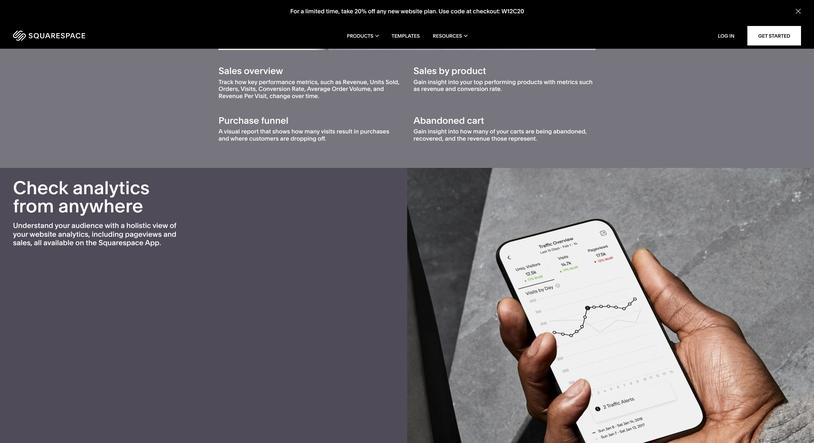 Task type: vqa. For each thing, say whether or not it's contained in the screenshot.
Zaatar image at right
no



Task type: locate. For each thing, give the bounding box(es) containing it.
0 vertical spatial insight
[[428, 78, 447, 86]]

sales inside sales overview track how key performance metrics, such as revenue, units sold, orders, visits, conversion rate, average order volume, and revenue per visit, change over time.
[[219, 65, 242, 76]]

change
[[270, 92, 291, 100]]

sales up track
[[219, 65, 242, 76]]

1 gain from the top
[[414, 78, 427, 86]]

0 horizontal spatial of
[[170, 221, 176, 230]]

of inside the abandoned cart gain insight into how many of your carts are being abandoned, recovered, and the revenue those represent.
[[490, 128, 495, 135]]

1 horizontal spatial a
[[301, 8, 304, 15]]

0 vertical spatial the
[[457, 135, 466, 142]]

for a limited time, take 20% off any new website plan. use code at checkout: w12c20
[[290, 8, 524, 15]]

2 insight from the top
[[428, 128, 447, 135]]

insight inside the abandoned cart gain insight into how many of your carts are being abandoned, recovered, and the revenue those represent.
[[428, 128, 447, 135]]

funnel
[[261, 115, 288, 126]]

conversion
[[259, 85, 290, 93]]

off
[[368, 8, 375, 15]]

0 horizontal spatial a
[[121, 221, 125, 230]]

purchase funnel a visual report that shows  how many visits result in purchases and where customers are dropping off.
[[219, 115, 389, 142]]

insight down the by
[[428, 78, 447, 86]]

with up squarespace at the bottom of the page
[[105, 221, 119, 230]]

2 such from the left
[[579, 78, 593, 86]]

of
[[490, 128, 495, 135], [170, 221, 176, 230]]

0 horizontal spatial revenue
[[421, 85, 444, 93]]

squarespace
[[99, 239, 144, 247]]

many down cart
[[473, 128, 488, 135]]

as right sold,
[[414, 85, 420, 93]]

sales inside sales by product gain insight into your top performing products with metrics such as revenue and conversion rate.
[[414, 65, 437, 76]]

insight inside sales by product gain insight into your top performing products with metrics such as revenue and conversion rate.
[[428, 78, 447, 86]]

product
[[452, 65, 486, 76]]

metrics
[[557, 78, 578, 86]]

1 vertical spatial into
[[448, 128, 459, 135]]

rate,
[[292, 85, 306, 93]]

0 horizontal spatial as
[[335, 78, 342, 86]]

into inside sales by product gain insight into your top performing products with metrics such as revenue and conversion rate.
[[448, 78, 459, 86]]

and down abandoned
[[445, 135, 456, 142]]

website
[[401, 8, 422, 15], [30, 230, 56, 239]]

of inside understand your audience with a holistic view of your website analytics, including pageviews and sales, all available on the squarespace app.
[[170, 221, 176, 230]]

1 horizontal spatial are
[[526, 128, 535, 135]]

into inside the abandoned cart gain insight into how many of your carts are being abandoned, recovered, and the revenue those represent.
[[448, 128, 459, 135]]

1 horizontal spatial of
[[490, 128, 495, 135]]

being
[[536, 128, 552, 135]]

such inside sales by product gain insight into your top performing products with metrics such as revenue and conversion rate.
[[579, 78, 593, 86]]

1 horizontal spatial revenue
[[467, 135, 490, 142]]

with inside understand your audience with a holistic view of your website analytics, including pageviews and sales, all available on the squarespace app.
[[105, 221, 119, 230]]

many left visits
[[305, 128, 320, 135]]

the down abandoned
[[457, 135, 466, 142]]

and right app. on the bottom left
[[163, 230, 176, 239]]

the right on
[[86, 239, 97, 247]]

by
[[439, 65, 449, 76]]

0 horizontal spatial with
[[105, 221, 119, 230]]

revenue
[[219, 92, 243, 100]]

average
[[307, 85, 330, 93]]

visit,
[[255, 92, 268, 100]]

1 vertical spatial the
[[86, 239, 97, 247]]

are left the dropping
[[280, 135, 289, 142]]

1 horizontal spatial many
[[473, 128, 488, 135]]

revenue down the by
[[421, 85, 444, 93]]

a
[[301, 8, 304, 15], [121, 221, 125, 230]]

and inside understand your audience with a holistic view of your website analytics, including pageviews and sales, all available on the squarespace app.
[[163, 230, 176, 239]]

1 vertical spatial insight
[[428, 128, 447, 135]]

of left carts
[[490, 128, 495, 135]]

resources button
[[433, 23, 467, 49]]

such
[[320, 78, 334, 86], [579, 78, 593, 86]]

top
[[474, 78, 483, 86]]

such right metrics
[[579, 78, 593, 86]]

1 insight from the top
[[428, 78, 447, 86]]

1 vertical spatial gain
[[414, 128, 427, 135]]

sales
[[219, 65, 242, 76], [414, 65, 437, 76]]

1 horizontal spatial such
[[579, 78, 593, 86]]

where
[[230, 135, 248, 142]]

available
[[43, 239, 74, 247]]

0 horizontal spatial sales
[[219, 65, 242, 76]]

are
[[526, 128, 535, 135], [280, 135, 289, 142]]

0 vertical spatial website
[[401, 8, 422, 15]]

and left sold,
[[373, 85, 384, 93]]

understand
[[13, 221, 53, 230]]

of right view
[[170, 221, 176, 230]]

1 vertical spatial website
[[30, 230, 56, 239]]

website inside understand your audience with a holistic view of your website analytics, including pageviews and sales, all available on the squarespace app.
[[30, 230, 56, 239]]

2 sales from the left
[[414, 65, 437, 76]]

your
[[460, 78, 472, 86], [497, 128, 509, 135], [55, 221, 70, 230], [13, 230, 28, 239]]

app.
[[145, 239, 161, 247]]

such right metrics,
[[320, 78, 334, 86]]

analytics,
[[58, 230, 90, 239]]

1 vertical spatial with
[[105, 221, 119, 230]]

your down product
[[460, 78, 472, 86]]

products button
[[347, 23, 379, 49]]

insight down abandoned
[[428, 128, 447, 135]]

0 vertical spatial of
[[490, 128, 495, 135]]

2 horizontal spatial how
[[460, 128, 472, 135]]

0 horizontal spatial such
[[320, 78, 334, 86]]

0 horizontal spatial how
[[235, 78, 247, 86]]

how inside sales overview track how key performance metrics, such as revenue, units sold, orders, visits, conversion rate, average order volume, and revenue per visit, change over time.
[[235, 78, 247, 86]]

0 horizontal spatial the
[[86, 239, 97, 247]]

gain down abandoned
[[414, 128, 427, 135]]

sales,
[[13, 239, 32, 247]]

gain right sold,
[[414, 78, 427, 86]]

time.
[[306, 92, 319, 100]]

mobile analytics screen image
[[407, 168, 814, 443]]

order
[[332, 85, 348, 93]]

log
[[718, 33, 728, 39]]

2 gain from the top
[[414, 128, 427, 135]]

the
[[457, 135, 466, 142], [86, 239, 97, 247]]

sales left the by
[[414, 65, 437, 76]]

and left where
[[219, 135, 229, 142]]

as inside sales by product gain insight into your top performing products with metrics such as revenue and conversion rate.
[[414, 85, 420, 93]]

and
[[373, 85, 384, 93], [445, 85, 456, 93], [219, 135, 229, 142], [445, 135, 456, 142], [163, 230, 176, 239]]

sales for sales overview
[[219, 65, 242, 76]]

1 sales from the left
[[219, 65, 242, 76]]

and inside sales by product gain insight into your top performing products with metrics such as revenue and conversion rate.
[[445, 85, 456, 93]]

purchases
[[360, 128, 389, 135]]

are right carts
[[526, 128, 535, 135]]

gain
[[414, 78, 427, 86], [414, 128, 427, 135]]

overview
[[244, 65, 283, 76]]

into down abandoned
[[448, 128, 459, 135]]

how left key at the top of the page
[[235, 78, 247, 86]]

0 vertical spatial with
[[544, 78, 556, 86]]

sales by product ui image
[[258, 0, 556, 17]]

revenue
[[421, 85, 444, 93], [467, 135, 490, 142]]

your left carts
[[497, 128, 509, 135]]

into
[[448, 78, 459, 86], [448, 128, 459, 135]]

as left revenue,
[[335, 78, 342, 86]]

shows
[[272, 128, 290, 135]]

a right for
[[301, 8, 304, 15]]

and inside the abandoned cart gain insight into how many of your carts are being abandoned, recovered, and the revenue those represent.
[[445, 135, 456, 142]]

and down the by
[[445, 85, 456, 93]]

2 many from the left
[[473, 128, 488, 135]]

1 horizontal spatial sales
[[414, 65, 437, 76]]

0 horizontal spatial many
[[305, 128, 320, 135]]

how right shows
[[292, 128, 303, 135]]

limited
[[305, 8, 324, 15]]

understand your audience with a holistic view of your website analytics, including pageviews and sales, all available on the squarespace app.
[[13, 221, 176, 247]]

20%
[[354, 8, 367, 15]]

1 horizontal spatial with
[[544, 78, 556, 86]]

into down the by
[[448, 78, 459, 86]]

with left metrics
[[544, 78, 556, 86]]

website down from
[[30, 230, 56, 239]]

1 into from the top
[[448, 78, 459, 86]]

2 into from the top
[[448, 128, 459, 135]]

metrics,
[[297, 78, 319, 86]]

are inside the abandoned cart gain insight into how many of your carts are being abandoned, recovered, and the revenue those represent.
[[526, 128, 535, 135]]

represent.
[[509, 135, 537, 142]]

abandoned cart gain insight into how many of your carts are being abandoned, recovered, and the revenue those represent.
[[414, 115, 587, 142]]

1 such from the left
[[320, 78, 334, 86]]

key
[[248, 78, 257, 86]]

1 vertical spatial of
[[170, 221, 176, 230]]

website right 'new'
[[401, 8, 422, 15]]

1 horizontal spatial as
[[414, 85, 420, 93]]

insight
[[428, 78, 447, 86], [428, 128, 447, 135]]

with
[[544, 78, 556, 86], [105, 221, 119, 230]]

units
[[370, 78, 384, 86]]

1 many from the left
[[305, 128, 320, 135]]

how down cart
[[460, 128, 472, 135]]

0 vertical spatial into
[[448, 78, 459, 86]]

revenue inside the abandoned cart gain insight into how many of your carts are being abandoned, recovered, and the revenue those represent.
[[467, 135, 490, 142]]

many
[[305, 128, 320, 135], [473, 128, 488, 135]]

use
[[438, 8, 449, 15]]

that
[[260, 128, 271, 135]]

1 horizontal spatial how
[[292, 128, 303, 135]]

1 vertical spatial revenue
[[467, 135, 490, 142]]

your up the available in the bottom left of the page
[[55, 221, 70, 230]]

products
[[517, 78, 543, 86]]

0 horizontal spatial website
[[30, 230, 56, 239]]

analytics
[[73, 177, 150, 199]]

1 horizontal spatial website
[[401, 8, 422, 15]]

0 horizontal spatial are
[[280, 135, 289, 142]]

and inside sales overview track how key performance metrics, such as revenue, units sold, orders, visits, conversion rate, average order volume, and revenue per visit, change over time.
[[373, 85, 384, 93]]

your left the all
[[13, 230, 28, 239]]

templates
[[392, 33, 420, 39]]

a left holistic
[[121, 221, 125, 230]]

0 vertical spatial revenue
[[421, 85, 444, 93]]

1 vertical spatial a
[[121, 221, 125, 230]]

performing
[[485, 78, 516, 86]]

1 horizontal spatial the
[[457, 135, 466, 142]]

started
[[769, 33, 791, 39]]

0 vertical spatial gain
[[414, 78, 427, 86]]

revenue down cart
[[467, 135, 490, 142]]

visits,
[[241, 85, 257, 93]]

volume,
[[349, 85, 372, 93]]



Task type: describe. For each thing, give the bounding box(es) containing it.
your inside the abandoned cart gain insight into how many of your carts are being abandoned, recovered, and the revenue those represent.
[[497, 128, 509, 135]]

website for your
[[30, 230, 56, 239]]

squarespace logo image
[[13, 31, 85, 41]]

how inside purchase funnel a visual report that shows  how many visits result in purchases and where customers are dropping off.
[[292, 128, 303, 135]]

plan.
[[424, 8, 437, 15]]

all
[[34, 239, 42, 247]]

w12c20
[[501, 8, 524, 15]]

for
[[290, 8, 299, 15]]

of for your
[[170, 221, 176, 230]]

gain inside the abandoned cart gain insight into how many of your carts are being abandoned, recovered, and the revenue those represent.
[[414, 128, 427, 135]]

in
[[730, 33, 735, 39]]

purchase
[[219, 115, 259, 126]]

time,
[[326, 8, 340, 15]]

a inside understand your audience with a holistic view of your website analytics, including pageviews and sales, all available on the squarespace app.
[[121, 221, 125, 230]]

revenue,
[[343, 78, 369, 86]]

of for cart
[[490, 128, 495, 135]]

including
[[92, 230, 123, 239]]

templates link
[[392, 23, 420, 49]]

those
[[492, 135, 507, 142]]

revenue inside sales by product gain insight into your top performing products with metrics such as revenue and conversion rate.
[[421, 85, 444, 93]]

get started
[[758, 33, 791, 39]]

dropping
[[291, 135, 316, 142]]

such inside sales overview track how key performance metrics, such as revenue, units sold, orders, visits, conversion rate, average order volume, and revenue per visit, change over time.
[[320, 78, 334, 86]]

sales for sales by product
[[414, 65, 437, 76]]

many inside purchase funnel a visual report that shows  how many visits result in purchases and where customers are dropping off.
[[305, 128, 320, 135]]

the inside the abandoned cart gain insight into how many of your carts are being abandoned, recovered, and the revenue those represent.
[[457, 135, 466, 142]]

recovered,
[[414, 135, 444, 142]]

as inside sales overview track how key performance metrics, such as revenue, units sold, orders, visits, conversion rate, average order volume, and revenue per visit, change over time.
[[335, 78, 342, 86]]

sales by product gain insight into your top performing products with metrics such as revenue and conversion rate.
[[414, 65, 593, 93]]

and inside purchase funnel a visual report that shows  how many visits result in purchases and where customers are dropping off.
[[219, 135, 229, 142]]

products
[[347, 33, 374, 39]]

new
[[388, 8, 399, 15]]

website for new
[[401, 8, 422, 15]]

over
[[292, 92, 304, 100]]

log             in
[[718, 33, 735, 39]]

audience
[[71, 221, 103, 230]]

get
[[758, 33, 768, 39]]

at
[[466, 8, 472, 15]]

in
[[354, 128, 359, 135]]

log             in link
[[718, 33, 735, 39]]

check
[[13, 177, 68, 199]]

many inside the abandoned cart gain insight into how many of your carts are being abandoned, recovered, and the revenue those represent.
[[473, 128, 488, 135]]

result
[[337, 128, 352, 135]]

orders,
[[219, 85, 239, 93]]

cart
[[467, 115, 484, 126]]

code
[[451, 8, 465, 15]]

from
[[13, 195, 54, 217]]

resources
[[433, 33, 462, 39]]

customers
[[249, 135, 279, 142]]

on
[[75, 239, 84, 247]]

conversion
[[457, 85, 488, 93]]

check analytics from anywhere
[[13, 177, 150, 217]]

gain inside sales by product gain insight into your top performing products with metrics such as revenue and conversion rate.
[[414, 78, 427, 86]]

your inside sales by product gain insight into your top performing products with metrics such as revenue and conversion rate.
[[460, 78, 472, 86]]

carts
[[510, 128, 524, 135]]

visual
[[224, 128, 240, 135]]

the inside understand your audience with a holistic view of your website analytics, including pageviews and sales, all available on the squarespace app.
[[86, 239, 97, 247]]

squarespace logo link
[[13, 31, 171, 41]]

checkout:
[[473, 8, 500, 15]]

holistic
[[126, 221, 151, 230]]

anywhere
[[58, 195, 143, 217]]

sales overview track how key performance metrics, such as revenue, units sold, orders, visits, conversion rate, average order volume, and revenue per visit, change over time.
[[219, 65, 400, 100]]

are inside purchase funnel a visual report that shows  how many visits result in purchases and where customers are dropping off.
[[280, 135, 289, 142]]

track
[[219, 78, 234, 86]]

performance
[[259, 78, 295, 86]]

with inside sales by product gain insight into your top performing products with metrics such as revenue and conversion rate.
[[544, 78, 556, 86]]

abandoned
[[414, 115, 465, 126]]

per
[[244, 92, 253, 100]]

abandoned,
[[553, 128, 587, 135]]

pageviews
[[125, 230, 162, 239]]

off.
[[318, 135, 326, 142]]

0 vertical spatial a
[[301, 8, 304, 15]]

sold,
[[386, 78, 400, 86]]

a
[[219, 128, 223, 135]]

how inside the abandoned cart gain insight into how many of your carts are being abandoned, recovered, and the revenue those represent.
[[460, 128, 472, 135]]

view
[[153, 221, 168, 230]]

take
[[341, 8, 353, 15]]

get started link
[[748, 26, 801, 46]]

report
[[241, 128, 259, 135]]

any
[[377, 8, 386, 15]]

rate.
[[490, 85, 502, 93]]



